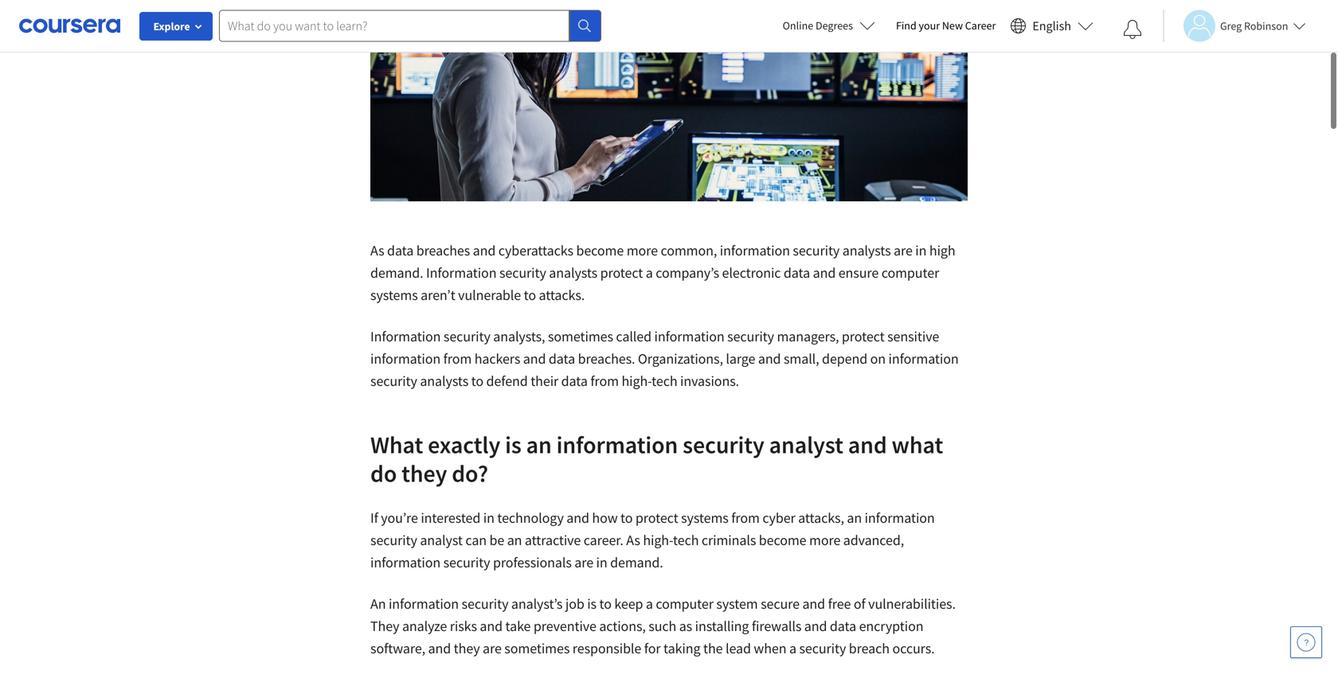 Task type: describe. For each thing, give the bounding box(es) containing it.
company's
[[656, 264, 719, 282]]

attacks,
[[798, 509, 844, 527]]

more inside as data breaches and cyberattacks become more common, information security analysts are in high demand. information security analysts protect a company's electronic data and ensure computer systems aren't vulnerable to attacks.
[[627, 242, 658, 260]]

to inside if you're interested in technology and how to protect systems from cyber attacks, an information security analyst can be an attractive career. as high-tech criminals become more advanced, information security professionals are in demand.
[[621, 509, 633, 527]]

and right large
[[758, 350, 781, 368]]

information inside as data breaches and cyberattacks become more common, information security analysts are in high demand. information security analysts protect a company's electronic data and ensure computer systems aren't vulnerable to attacks.
[[426, 264, 497, 282]]

analysts inside information security analysts, sometimes called information security managers, protect sensitive information from hackers and data breaches. organizations, large and small, depend on information security analysts to defend their data from high-tech invasions.
[[420, 372, 469, 390]]

become inside if you're interested in technology and how to protect systems from cyber attacks, an information security analyst can be an attractive career. as high-tech criminals become more advanced, information security professionals are in demand.
[[759, 532, 807, 550]]

security up "hackers"
[[444, 328, 491, 346]]

a inside as data breaches and cyberattacks become more common, information security analysts are in high demand. information security analysts protect a company's electronic data and ensure computer systems aren't vulnerable to attacks.
[[646, 264, 653, 282]]

computer inside an information security analyst's job is to keep a computer system secure and free of vulnerabilities. they analyze risks and take preventive actions, such as installing firewalls and data encryption software, and they are sometimes responsible for taking the lead when a security breach occurs.
[[656, 596, 714, 613]]

ensure
[[839, 264, 879, 282]]

attacks.
[[539, 286, 585, 304]]

analyze
[[402, 618, 447, 636]]

responsible
[[573, 640, 642, 658]]

information down sensitive
[[889, 350, 959, 368]]

online degrees
[[783, 18, 853, 33]]

and right firewalls
[[804, 618, 827, 636]]

0 horizontal spatial from
[[443, 350, 472, 368]]

2 vertical spatial in
[[596, 554, 608, 572]]

data inside an information security analyst's job is to keep a computer system secure and free of vulnerabilities. they analyze risks and take preventive actions, such as installing firewalls and data encryption software, and they are sometimes responsible for taking the lead when a security breach occurs.
[[830, 618, 857, 636]]

do?
[[452, 459, 488, 489]]

can
[[466, 532, 487, 550]]

find your new career
[[896, 18, 996, 33]]

english button
[[1004, 0, 1100, 52]]

be
[[490, 532, 504, 550]]

installing
[[695, 618, 749, 636]]

0 horizontal spatial an
[[507, 532, 522, 550]]

explore
[[153, 19, 190, 33]]

lead
[[726, 640, 751, 658]]

information inside as data breaches and cyberattacks become more common, information security analysts are in high demand. information security analysts protect a company's electronic data and ensure computer systems aren't vulnerable to attacks.
[[720, 242, 790, 260]]

in inside as data breaches and cyberattacks become more common, information security analysts are in high demand. information security analysts protect a company's electronic data and ensure computer systems aren't vulnerable to attacks.
[[916, 242, 927, 260]]

and inside if you're interested in technology and how to protect systems from cyber attacks, an information security analyst can be an attractive career. as high-tech criminals become more advanced, information security professionals are in demand.
[[567, 509, 589, 527]]

cyberattacks
[[499, 242, 574, 260]]

take
[[505, 618, 531, 636]]

more inside if you're interested in technology and how to protect systems from cyber attacks, an information security analyst can be an attractive career. as high-tech criminals become more advanced, information security professionals are in demand.
[[809, 532, 841, 550]]

information inside an information security analyst's job is to keep a computer system secure and free of vulnerabilities. they analyze risks and take preventive actions, such as installing firewalls and data encryption software, and they are sometimes responsible for taking the lead when a security breach occurs.
[[389, 596, 459, 613]]

and up their
[[523, 350, 546, 368]]

as data breaches and cyberattacks become more common, information security analysts are in high demand. information security analysts protect a company's electronic data and ensure computer systems aren't vulnerable to attacks.
[[370, 242, 956, 304]]

common,
[[661, 242, 717, 260]]

online degrees button
[[770, 8, 888, 43]]

analyst inside if you're interested in technology and how to protect systems from cyber attacks, an information security analyst can be an attractive career. as high-tech criminals become more advanced, information security professionals are in demand.
[[420, 532, 463, 550]]

data left breaches
[[387, 242, 414, 260]]

breaches
[[416, 242, 470, 260]]

organizations,
[[638, 350, 723, 368]]

software,
[[370, 640, 425, 658]]

high- inside information security analysts, sometimes called information security managers, protect sensitive information from hackers and data breaches. organizations, large and small, depend on information security analysts to defend their data from high-tech invasions.
[[622, 372, 652, 390]]

if
[[370, 509, 378, 527]]

risks
[[450, 618, 477, 636]]

to inside information security analysts, sometimes called information security managers, protect sensitive information from hackers and data breaches. organizations, large and small, depend on information security analysts to defend their data from high-tech invasions.
[[471, 372, 484, 390]]

what
[[892, 430, 943, 460]]

they inside an information security analyst's job is to keep a computer system secure and free of vulnerabilities. they analyze risks and take preventive actions, such as installing firewalls and data encryption software, and they are sometimes responsible for taking the lead when a security breach occurs.
[[454, 640, 480, 658]]

information up organizations,
[[654, 328, 725, 346]]

vulnerable
[[458, 286, 521, 304]]

data up their
[[549, 350, 575, 368]]

coursera image
[[19, 13, 120, 38]]

demand. inside if you're interested in technology and how to protect systems from cyber attacks, an information security analyst can be an attractive career. as high-tech criminals become more advanced, information security professionals are in demand.
[[610, 554, 663, 572]]

preventive
[[534, 618, 597, 636]]

they inside "what exactly is an information security analyst and what do they do?"
[[402, 459, 447, 489]]

and inside "what exactly is an information security analyst and what do they do?"
[[848, 430, 887, 460]]

data right electronic
[[784, 264, 810, 282]]

vulnerabilities.
[[869, 596, 956, 613]]

how
[[592, 509, 618, 527]]

attractive
[[525, 532, 581, 550]]

keep
[[615, 596, 643, 613]]

for
[[644, 640, 661, 658]]

high- inside if you're interested in technology and how to protect systems from cyber attacks, an information security analyst can be an attractive career. as high-tech criminals become more advanced, information security professionals are in demand.
[[643, 532, 673, 550]]

taking
[[664, 640, 701, 658]]

they
[[370, 618, 400, 636]]

free
[[828, 596, 851, 613]]

security inside "what exactly is an information security analyst and what do they do?"
[[683, 430, 765, 460]]

find your new career link
[[888, 16, 1004, 36]]

information down you're
[[370, 554, 441, 572]]

2 horizontal spatial an
[[847, 509, 862, 527]]

on
[[870, 350, 886, 368]]

to inside an information security analyst's job is to keep a computer system secure and free of vulnerabilities. they analyze risks and take preventive actions, such as installing firewalls and data encryption software, and they are sometimes responsible for taking the lead when a security breach occurs.
[[600, 596, 612, 613]]

large
[[726, 350, 756, 368]]

information down aren't
[[370, 350, 441, 368]]

are inside an information security analyst's job is to keep a computer system secure and free of vulnerabilities. they analyze risks and take preventive actions, such as installing firewalls and data encryption software, and they are sometimes responsible for taking the lead when a security breach occurs.
[[483, 640, 502, 658]]

0 horizontal spatial in
[[483, 509, 495, 527]]

small,
[[784, 350, 819, 368]]

security down can
[[443, 554, 490, 572]]

breach
[[849, 640, 890, 658]]

depend
[[822, 350, 868, 368]]

1 vertical spatial a
[[646, 596, 653, 613]]

sometimes inside an information security analyst's job is to keep a computer system secure and free of vulnerabilities. they analyze risks and take preventive actions, such as installing firewalls and data encryption software, and they are sometimes responsible for taking the lead when a security breach occurs.
[[505, 640, 570, 658]]

of
[[854, 596, 866, 613]]

information inside "what exactly is an information security analyst and what do they do?"
[[557, 430, 678, 460]]

career.
[[584, 532, 624, 550]]

if you're interested in technology and how to protect systems from cyber attacks, an information security analyst can be an attractive career. as high-tech criminals become more advanced, information security professionals are in demand.
[[370, 509, 935, 572]]

[featured image] a information security expert in a white shirt monitors multiple monitors while checking information on a tablet. image
[[370, 0, 968, 202]]

what
[[370, 430, 423, 460]]

demand. inside as data breaches and cyberattacks become more common, information security analysts are in high demand. information security analysts protect a company's electronic data and ensure computer systems aren't vulnerable to attacks.
[[370, 264, 423, 282]]

tech inside information security analysts, sometimes called information security managers, protect sensitive information from hackers and data breaches. organizations, large and small, depend on information security analysts to defend their data from high-tech invasions.
[[652, 372, 678, 390]]

analyst's
[[511, 596, 563, 613]]

security left the breach
[[799, 640, 846, 658]]

computer inside as data breaches and cyberattacks become more common, information security analysts are in high demand. information security analysts protect a company's electronic data and ensure computer systems aren't vulnerable to attacks.
[[882, 264, 939, 282]]

what exactly is an information security analyst and what do they do?
[[370, 430, 943, 489]]

firewalls
[[752, 618, 802, 636]]



Task type: vqa. For each thing, say whether or not it's contained in the screenshot.
breach
yes



Task type: locate. For each thing, give the bounding box(es) containing it.
protect
[[600, 264, 643, 282], [842, 328, 885, 346], [636, 509, 678, 527]]

0 vertical spatial an
[[526, 430, 552, 460]]

is
[[505, 430, 522, 460], [587, 596, 597, 613]]

information down aren't
[[370, 328, 441, 346]]

1 horizontal spatial in
[[596, 554, 608, 572]]

0 horizontal spatial more
[[627, 242, 658, 260]]

and
[[473, 242, 496, 260], [813, 264, 836, 282], [523, 350, 546, 368], [758, 350, 781, 368], [848, 430, 887, 460], [567, 509, 589, 527], [803, 596, 825, 613], [480, 618, 503, 636], [804, 618, 827, 636], [428, 640, 451, 658]]

protect inside if you're interested in technology and how to protect systems from cyber attacks, an information security analyst can be an attractive career. as high-tech criminals become more advanced, information security professionals are in demand.
[[636, 509, 678, 527]]

exactly
[[428, 430, 500, 460]]

show notifications image
[[1123, 20, 1142, 39]]

hackers
[[475, 350, 520, 368]]

is inside "what exactly is an information security analyst and what do they do?"
[[505, 430, 522, 460]]

demand. up aren't
[[370, 264, 423, 282]]

tech left "criminals"
[[673, 532, 699, 550]]

and down analyze
[[428, 640, 451, 658]]

2 vertical spatial a
[[790, 640, 797, 658]]

0 horizontal spatial systems
[[370, 286, 418, 304]]

computer
[[882, 264, 939, 282], [656, 596, 714, 613]]

as right career. at left
[[626, 532, 640, 550]]

and left free
[[803, 596, 825, 613]]

computer up as
[[656, 596, 714, 613]]

data down free
[[830, 618, 857, 636]]

None search field
[[219, 10, 602, 42]]

become
[[576, 242, 624, 260], [759, 532, 807, 550]]

they
[[402, 459, 447, 489], [454, 640, 480, 658]]

system
[[717, 596, 758, 613]]

1 horizontal spatial systems
[[681, 509, 729, 527]]

0 vertical spatial is
[[505, 430, 522, 460]]

protect right how
[[636, 509, 678, 527]]

1 vertical spatial they
[[454, 640, 480, 658]]

breaches.
[[578, 350, 635, 368]]

0 horizontal spatial are
[[483, 640, 502, 658]]

2 horizontal spatial are
[[894, 242, 913, 260]]

is right job on the left
[[587, 596, 597, 613]]

as
[[370, 242, 384, 260], [626, 532, 640, 550]]

protect for information
[[636, 509, 678, 527]]

demand. down career. at left
[[610, 554, 663, 572]]

career
[[965, 18, 996, 33]]

a right keep
[[646, 596, 653, 613]]

0 vertical spatial analysts
[[843, 242, 891, 260]]

information up analyze
[[389, 596, 459, 613]]

find
[[896, 18, 917, 33]]

advanced,
[[844, 532, 904, 550]]

protect up called
[[600, 264, 643, 282]]

0 vertical spatial systems
[[370, 286, 418, 304]]

security up large
[[727, 328, 774, 346]]

1 horizontal spatial as
[[626, 532, 640, 550]]

and left what
[[848, 430, 887, 460]]

tech
[[652, 372, 678, 390], [673, 532, 699, 550]]

tech inside if you're interested in technology and how to protect systems from cyber attacks, an information security analyst can be an attractive career. as high-tech criminals become more advanced, information security professionals are in demand.
[[673, 532, 699, 550]]

explore button
[[139, 12, 213, 41]]

in
[[916, 242, 927, 260], [483, 509, 495, 527], [596, 554, 608, 572]]

information up advanced,
[[865, 509, 935, 527]]

an up advanced,
[[847, 509, 862, 527]]

0 horizontal spatial is
[[505, 430, 522, 460]]

protect inside information security analysts, sometimes called information security managers, protect sensitive information from hackers and data breaches. organizations, large and small, depend on information security analysts to defend their data from high-tech invasions.
[[842, 328, 885, 346]]

0 horizontal spatial as
[[370, 242, 384, 260]]

1 horizontal spatial computer
[[882, 264, 939, 282]]

information down breaches
[[426, 264, 497, 282]]

0 horizontal spatial analyst
[[420, 532, 463, 550]]

analysts,
[[493, 328, 545, 346]]

0 vertical spatial are
[[894, 242, 913, 260]]

their
[[531, 372, 559, 390]]

systems inside as data breaches and cyberattacks become more common, information security analysts are in high demand. information security analysts protect a company's electronic data and ensure computer systems aren't vulnerable to attacks.
[[370, 286, 418, 304]]

they down risks
[[454, 640, 480, 658]]

1 vertical spatial become
[[759, 532, 807, 550]]

1 vertical spatial analysts
[[549, 264, 598, 282]]

security down cyberattacks
[[499, 264, 546, 282]]

your
[[919, 18, 940, 33]]

information up how
[[557, 430, 678, 460]]

0 vertical spatial in
[[916, 242, 927, 260]]

actions,
[[599, 618, 646, 636]]

are
[[894, 242, 913, 260], [575, 554, 594, 572], [483, 640, 502, 658]]

greg robinson
[[1221, 19, 1289, 33]]

0 vertical spatial sometimes
[[548, 328, 613, 346]]

0 horizontal spatial computer
[[656, 596, 714, 613]]

sometimes up breaches.
[[548, 328, 613, 346]]

an right be
[[507, 532, 522, 550]]

0 vertical spatial protect
[[600, 264, 643, 282]]

are inside as data breaches and cyberattacks become more common, information security analysts are in high demand. information security analysts protect a company's electronic data and ensure computer systems aren't vulnerable to attacks.
[[894, 242, 913, 260]]

criminals
[[702, 532, 756, 550]]

the
[[703, 640, 723, 658]]

more down attacks,
[[809, 532, 841, 550]]

1 vertical spatial as
[[626, 532, 640, 550]]

0 vertical spatial analyst
[[769, 430, 844, 460]]

1 vertical spatial an
[[847, 509, 862, 527]]

2 vertical spatial from
[[732, 509, 760, 527]]

1 vertical spatial tech
[[673, 532, 699, 550]]

1 horizontal spatial from
[[591, 372, 619, 390]]

online
[[783, 18, 814, 33]]

to right how
[[621, 509, 633, 527]]

security down you're
[[370, 532, 417, 550]]

0 horizontal spatial demand.
[[370, 264, 423, 282]]

0 vertical spatial as
[[370, 242, 384, 260]]

1 vertical spatial more
[[809, 532, 841, 550]]

become down cyber on the right of the page
[[759, 532, 807, 550]]

2 vertical spatial an
[[507, 532, 522, 550]]

and left the take
[[480, 618, 503, 636]]

more left common,
[[627, 242, 658, 260]]

2 horizontal spatial analysts
[[843, 242, 891, 260]]

is inside an information security analyst's job is to keep a computer system secure and free of vulnerabilities. they analyze risks and take preventive actions, such as installing firewalls and data encryption software, and they are sometimes responsible for taking the lead when a security breach occurs.
[[587, 596, 597, 613]]

1 vertical spatial protect
[[842, 328, 885, 346]]

to inside as data breaches and cyberattacks become more common, information security analysts are in high demand. information security analysts protect a company's electronic data and ensure computer systems aren't vulnerable to attacks.
[[524, 286, 536, 304]]

analysts up attacks. at the left of the page
[[549, 264, 598, 282]]

analysts up ensure
[[843, 242, 891, 260]]

from inside if you're interested in technology and how to protect systems from cyber attacks, an information security analyst can be an attractive career. as high-tech criminals become more advanced, information security professionals are in demand.
[[732, 509, 760, 527]]

analysts
[[843, 242, 891, 260], [549, 264, 598, 282], [420, 372, 469, 390]]

1 vertical spatial systems
[[681, 509, 729, 527]]

1 horizontal spatial demand.
[[610, 554, 663, 572]]

an
[[526, 430, 552, 460], [847, 509, 862, 527], [507, 532, 522, 550]]

systems left aren't
[[370, 286, 418, 304]]

is right 'exactly'
[[505, 430, 522, 460]]

to left keep
[[600, 596, 612, 613]]

1 vertical spatial from
[[591, 372, 619, 390]]

2 horizontal spatial in
[[916, 242, 927, 260]]

a right when
[[790, 640, 797, 658]]

as inside as data breaches and cyberattacks become more common, information security analysts are in high demand. information security analysts protect a company's electronic data and ensure computer systems aren't vulnerable to attacks.
[[370, 242, 384, 260]]

1 vertical spatial are
[[575, 554, 594, 572]]

are inside if you're interested in technology and how to protect systems from cyber attacks, an information security analyst can be an attractive career. as high-tech criminals become more advanced, information security professionals are in demand.
[[575, 554, 594, 572]]

as inside if you're interested in technology and how to protect systems from cyber attacks, an information security analyst can be an attractive career. as high-tech criminals become more advanced, information security professionals are in demand.
[[626, 532, 640, 550]]

computer down high
[[882, 264, 939, 282]]

greg
[[1221, 19, 1242, 33]]

information
[[426, 264, 497, 282], [370, 328, 441, 346]]

and right breaches
[[473, 242, 496, 260]]

more
[[627, 242, 658, 260], [809, 532, 841, 550]]

demand.
[[370, 264, 423, 282], [610, 554, 663, 572]]

2 vertical spatial are
[[483, 640, 502, 658]]

an information security analyst's job is to keep a computer system secure and free of vulnerabilities. they analyze risks and take preventive actions, such as installing firewalls and data encryption software, and they are sometimes responsible for taking the lead when a security breach occurs.
[[370, 596, 956, 658]]

aren't
[[421, 286, 455, 304]]

1 vertical spatial analyst
[[420, 532, 463, 550]]

in up be
[[483, 509, 495, 527]]

an down their
[[526, 430, 552, 460]]

0 horizontal spatial they
[[402, 459, 447, 489]]

What do you want to learn? text field
[[219, 10, 570, 42]]

electronic
[[722, 264, 781, 282]]

and left ensure
[[813, 264, 836, 282]]

do
[[370, 459, 397, 489]]

1 vertical spatial high-
[[643, 532, 673, 550]]

protect inside as data breaches and cyberattacks become more common, information security analysts are in high demand. information security analysts protect a company's electronic data and ensure computer systems aren't vulnerable to attacks.
[[600, 264, 643, 282]]

protect up on
[[842, 328, 885, 346]]

tech down organizations,
[[652, 372, 678, 390]]

help center image
[[1297, 633, 1316, 652]]

0 vertical spatial they
[[402, 459, 447, 489]]

2 horizontal spatial from
[[732, 509, 760, 527]]

sometimes down the take
[[505, 640, 570, 658]]

1 horizontal spatial more
[[809, 532, 841, 550]]

analyst down the interested
[[420, 532, 463, 550]]

to left defend at the left
[[471, 372, 484, 390]]

information inside information security analysts, sometimes called information security managers, protect sensitive information from hackers and data breaches. organizations, large and small, depend on information security analysts to defend their data from high-tech invasions.
[[370, 328, 441, 346]]

when
[[754, 640, 787, 658]]

systems inside if you're interested in technology and how to protect systems from cyber attacks, an information security analyst can be an attractive career. as high-tech criminals become more advanced, information security professionals are in demand.
[[681, 509, 729, 527]]

data
[[387, 242, 414, 260], [784, 264, 810, 282], [549, 350, 575, 368], [561, 372, 588, 390], [830, 618, 857, 636]]

data right their
[[561, 372, 588, 390]]

security up what
[[370, 372, 417, 390]]

job
[[566, 596, 585, 613]]

security down 'invasions.'
[[683, 430, 765, 460]]

1 horizontal spatial become
[[759, 532, 807, 550]]

1 horizontal spatial they
[[454, 640, 480, 658]]

information up electronic
[[720, 242, 790, 260]]

called
[[616, 328, 652, 346]]

analyst
[[769, 430, 844, 460], [420, 532, 463, 550]]

they right "do"
[[402, 459, 447, 489]]

0 vertical spatial from
[[443, 350, 472, 368]]

0 vertical spatial high-
[[622, 372, 652, 390]]

sensitive
[[888, 328, 940, 346]]

as left breaches
[[370, 242, 384, 260]]

secure
[[761, 596, 800, 613]]

1 vertical spatial is
[[587, 596, 597, 613]]

greg robinson button
[[1163, 10, 1306, 42]]

as
[[679, 618, 692, 636]]

0 vertical spatial more
[[627, 242, 658, 260]]

1 horizontal spatial are
[[575, 554, 594, 572]]

0 vertical spatial information
[[426, 264, 497, 282]]

analyst inside "what exactly is an information security analyst and what do they do?"
[[769, 430, 844, 460]]

1 horizontal spatial an
[[526, 430, 552, 460]]

professionals
[[493, 554, 572, 572]]

information security analysts, sometimes called information security managers, protect sensitive information from hackers and data breaches. organizations, large and small, depend on information security analysts to defend their data from high-tech invasions.
[[370, 328, 959, 390]]

in left high
[[916, 242, 927, 260]]

interested
[[421, 509, 481, 527]]

protect for data
[[842, 328, 885, 346]]

2 vertical spatial protect
[[636, 509, 678, 527]]

1 vertical spatial information
[[370, 328, 441, 346]]

occurs.
[[893, 640, 935, 658]]

1 horizontal spatial analysts
[[549, 264, 598, 282]]

0 vertical spatial computer
[[882, 264, 939, 282]]

from down breaches.
[[591, 372, 619, 390]]

from up "criminals"
[[732, 509, 760, 527]]

an
[[370, 596, 386, 613]]

2 vertical spatial analysts
[[420, 372, 469, 390]]

cyber
[[763, 509, 796, 527]]

to left attacks. at the left of the page
[[524, 286, 536, 304]]

robinson
[[1244, 19, 1289, 33]]

1 vertical spatial in
[[483, 509, 495, 527]]

become inside as data breaches and cyberattacks become more common, information security analysts are in high demand. information security analysts protect a company's electronic data and ensure computer systems aren't vulnerable to attacks.
[[576, 242, 624, 260]]

high- down breaches.
[[622, 372, 652, 390]]

analyst up attacks,
[[769, 430, 844, 460]]

in down career. at left
[[596, 554, 608, 572]]

1 vertical spatial demand.
[[610, 554, 663, 572]]

sometimes
[[548, 328, 613, 346], [505, 640, 570, 658]]

systems up "criminals"
[[681, 509, 729, 527]]

degrees
[[816, 18, 853, 33]]

invasions.
[[680, 372, 739, 390]]

0 horizontal spatial analysts
[[420, 372, 469, 390]]

encryption
[[859, 618, 924, 636]]

security up ensure
[[793, 242, 840, 260]]

to
[[524, 286, 536, 304], [471, 372, 484, 390], [621, 509, 633, 527], [600, 596, 612, 613]]

an inside "what exactly is an information security analyst and what do they do?"
[[526, 430, 552, 460]]

1 vertical spatial sometimes
[[505, 640, 570, 658]]

managers,
[[777, 328, 839, 346]]

0 vertical spatial a
[[646, 264, 653, 282]]

a left company's
[[646, 264, 653, 282]]

0 horizontal spatial become
[[576, 242, 624, 260]]

and left how
[[567, 509, 589, 527]]

0 vertical spatial demand.
[[370, 264, 423, 282]]

0 vertical spatial become
[[576, 242, 624, 260]]

1 horizontal spatial is
[[587, 596, 597, 613]]

1 horizontal spatial analyst
[[769, 430, 844, 460]]

analysts left defend at the left
[[420, 372, 469, 390]]

you're
[[381, 509, 418, 527]]

new
[[942, 18, 963, 33]]

sometimes inside information security analysts, sometimes called information security managers, protect sensitive information from hackers and data breaches. organizations, large and small, depend on information security analysts to defend their data from high-tech invasions.
[[548, 328, 613, 346]]

from left "hackers"
[[443, 350, 472, 368]]

systems
[[370, 286, 418, 304], [681, 509, 729, 527]]

defend
[[486, 372, 528, 390]]

high- right career. at left
[[643, 532, 673, 550]]

high
[[930, 242, 956, 260]]

0 vertical spatial tech
[[652, 372, 678, 390]]

security up risks
[[462, 596, 509, 613]]

english
[[1033, 18, 1072, 34]]

a
[[646, 264, 653, 282], [646, 596, 653, 613], [790, 640, 797, 658]]

such
[[649, 618, 677, 636]]

become up attacks. at the left of the page
[[576, 242, 624, 260]]

technology
[[497, 509, 564, 527]]

1 vertical spatial computer
[[656, 596, 714, 613]]



